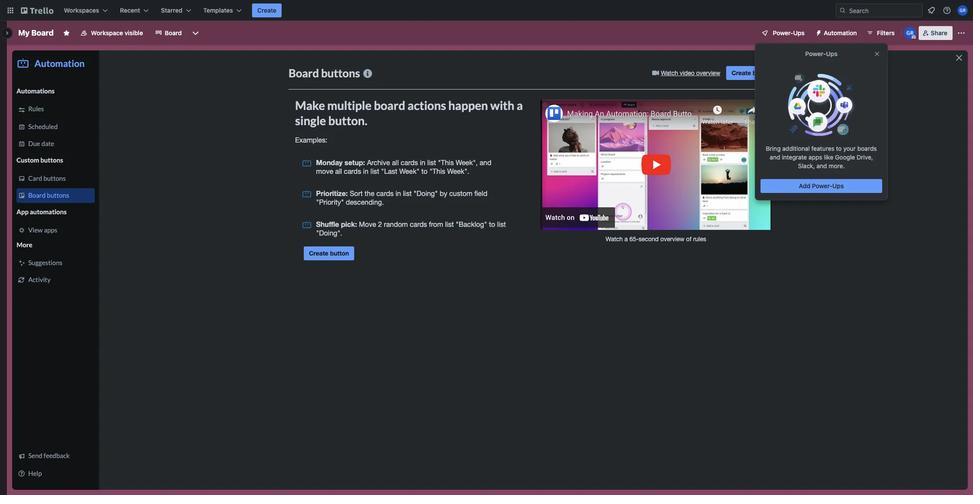 Task type: locate. For each thing, give the bounding box(es) containing it.
show menu image
[[957, 29, 966, 37]]

ups left the sm image
[[793, 29, 805, 37]]

board link
[[150, 26, 187, 40]]

workspace visible
[[91, 29, 143, 37]]

power- down the sm image
[[806, 50, 826, 57]]

power-ups
[[773, 29, 805, 37], [806, 50, 838, 57]]

board
[[31, 28, 54, 37], [165, 29, 182, 37]]

0 vertical spatial power-
[[773, 29, 794, 37]]

apps
[[809, 153, 823, 161]]

ups inside "button"
[[793, 29, 805, 37]]

google
[[835, 153, 855, 161]]

2 vertical spatial ups
[[833, 182, 844, 190]]

power-ups left the sm image
[[773, 29, 805, 37]]

greg robinson (gregrobinson96) image
[[958, 5, 968, 16], [904, 27, 916, 39]]

add power-ups
[[799, 182, 844, 190]]

share
[[931, 29, 948, 37]]

workspaces
[[64, 7, 99, 14]]

recent
[[120, 7, 140, 14]]

and
[[770, 153, 780, 161], [817, 162, 827, 170]]

and down apps
[[817, 162, 827, 170]]

to
[[836, 145, 842, 152]]

power-
[[773, 29, 794, 37], [806, 50, 826, 57], [812, 182, 833, 190]]

1 horizontal spatial greg robinson (gregrobinson96) image
[[958, 5, 968, 16]]

my
[[18, 28, 30, 37]]

1 horizontal spatial power-ups
[[806, 50, 838, 57]]

workspace visible button
[[75, 26, 148, 40]]

board right 'my'
[[31, 28, 54, 37]]

ups down automation "button" at top
[[826, 50, 838, 57]]

0 horizontal spatial greg robinson (gregrobinson96) image
[[904, 27, 916, 39]]

greg robinson (gregrobinson96) image right open information menu image
[[958, 5, 968, 16]]

0 horizontal spatial power-ups
[[773, 29, 805, 37]]

like
[[824, 153, 834, 161]]

and down bring
[[770, 153, 780, 161]]

more.
[[829, 162, 845, 170]]

features
[[812, 145, 835, 152]]

1 vertical spatial and
[[817, 162, 827, 170]]

2 vertical spatial power-
[[812, 182, 833, 190]]

Board name text field
[[14, 26, 58, 40]]

power- right add
[[812, 182, 833, 190]]

ups down more.
[[833, 182, 844, 190]]

starred button
[[156, 3, 196, 17]]

1 horizontal spatial and
[[817, 162, 827, 170]]

create button
[[252, 3, 282, 17]]

ups
[[793, 29, 805, 37], [826, 50, 838, 57], [833, 182, 844, 190]]

0 vertical spatial power-ups
[[773, 29, 805, 37]]

recent button
[[115, 3, 154, 17]]

greg robinson (gregrobinson96) image right 'filters'
[[904, 27, 916, 39]]

board left customize views icon
[[165, 29, 182, 37]]

templates
[[203, 7, 233, 14]]

your
[[844, 145, 856, 152]]

no enabled plugins icon image
[[786, 73, 857, 137]]

0 vertical spatial ups
[[793, 29, 805, 37]]

starred
[[161, 7, 182, 14]]

sm image
[[812, 26, 824, 38]]

power- left the sm image
[[773, 29, 794, 37]]

power-ups down the sm image
[[806, 50, 838, 57]]

1 vertical spatial power-ups
[[806, 50, 838, 57]]

search image
[[839, 7, 846, 14]]

Search field
[[846, 4, 922, 17]]

0 horizontal spatial and
[[770, 153, 780, 161]]

1 vertical spatial ups
[[826, 50, 838, 57]]

filters
[[877, 29, 895, 37]]

integrate
[[782, 153, 807, 161]]

visible
[[125, 29, 143, 37]]

customize views image
[[191, 29, 200, 37]]

switch to… image
[[6, 6, 15, 15]]

0 horizontal spatial board
[[31, 28, 54, 37]]

power- inside button
[[812, 182, 833, 190]]



Task type: vqa. For each thing, say whether or not it's contained in the screenshot.
finished
no



Task type: describe. For each thing, give the bounding box(es) containing it.
1 vertical spatial greg robinson (gregrobinson96) image
[[904, 27, 916, 39]]

share button
[[919, 26, 953, 40]]

slack,
[[798, 162, 815, 170]]

bring
[[766, 145, 781, 152]]

open information menu image
[[943, 6, 952, 15]]

power-ups button
[[756, 26, 810, 40]]

automation button
[[812, 26, 862, 40]]

this member is an admin of this board. image
[[912, 35, 916, 39]]

0 vertical spatial and
[[770, 153, 780, 161]]

boards
[[858, 145, 877, 152]]

drive,
[[857, 153, 873, 161]]

automation
[[824, 29, 857, 37]]

star or unstar board image
[[63, 30, 70, 37]]

0 notifications image
[[926, 5, 937, 16]]

power- inside "button"
[[773, 29, 794, 37]]

my board
[[18, 28, 54, 37]]

back to home image
[[21, 3, 53, 17]]

1 vertical spatial power-
[[806, 50, 826, 57]]

ups inside button
[[833, 182, 844, 190]]

bring additional features to your boards and integrate apps like google drive, slack, and more.
[[766, 145, 877, 170]]

add power-ups button
[[761, 179, 882, 193]]

additional
[[783, 145, 810, 152]]

workspaces button
[[59, 3, 113, 17]]

add
[[799, 182, 811, 190]]

create
[[257, 7, 277, 14]]

0 vertical spatial greg robinson (gregrobinson96) image
[[958, 5, 968, 16]]

workspace
[[91, 29, 123, 37]]

close popover image
[[874, 50, 881, 57]]

primary element
[[0, 0, 973, 21]]

board inside text field
[[31, 28, 54, 37]]

templates button
[[198, 3, 247, 17]]

filters button
[[864, 26, 898, 40]]

1 horizontal spatial board
[[165, 29, 182, 37]]

power-ups inside 'power-ups' "button"
[[773, 29, 805, 37]]



